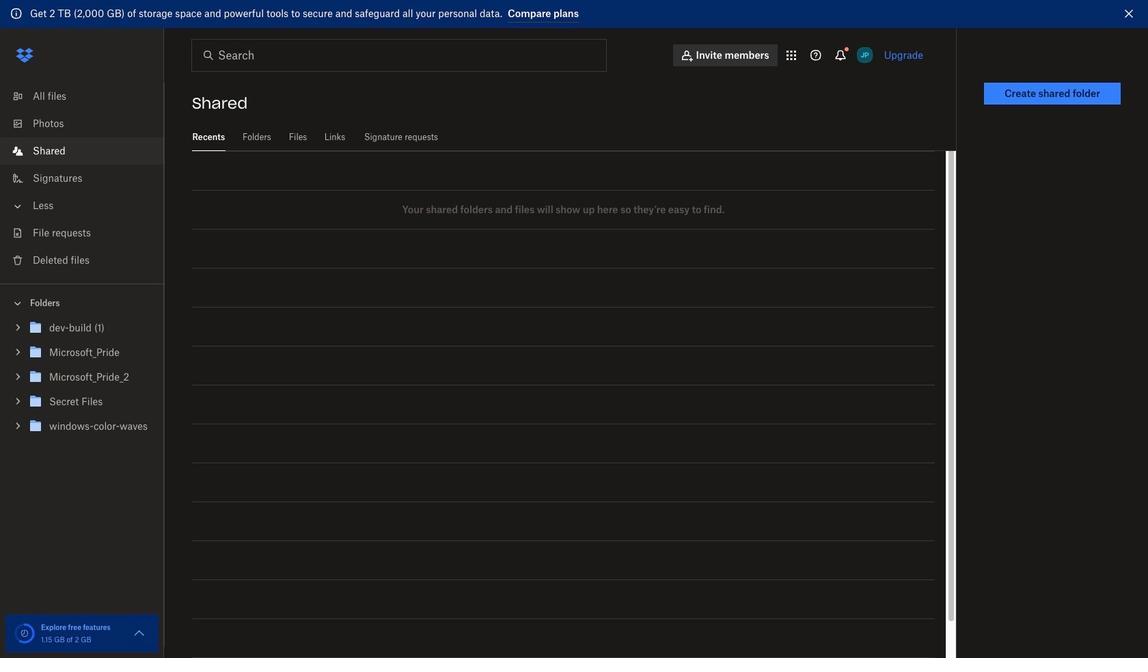 Task type: describe. For each thing, give the bounding box(es) containing it.
quota usage progress bar
[[14, 623, 36, 645]]

Search in folder "Dropbox" text field
[[218, 47, 578, 63]]



Task type: locate. For each thing, give the bounding box(es) containing it.
less image
[[11, 199, 25, 213]]

tab list
[[192, 123, 956, 151]]

list item
[[0, 137, 164, 164]]

dropbox image
[[11, 41, 38, 69]]

alert
[[0, 0, 1148, 28]]

list
[[0, 74, 164, 283]]

group
[[0, 313, 164, 449]]



Task type: vqa. For each thing, say whether or not it's contained in the screenshot.
the top Dropbox
no



